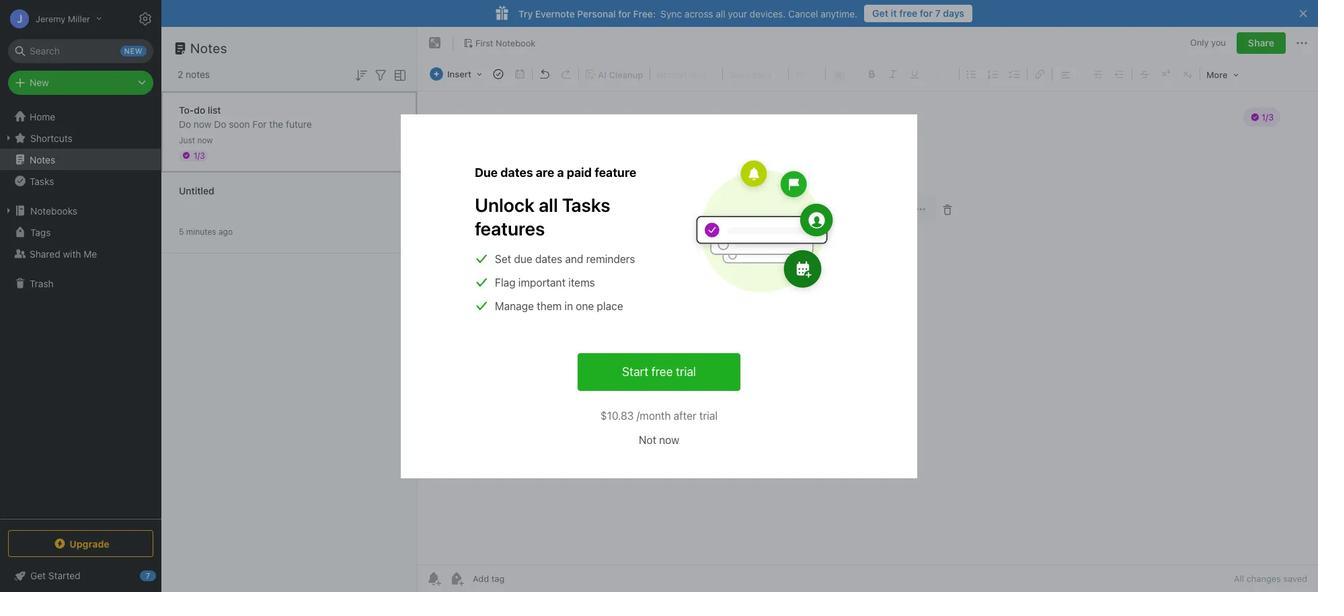 Task type: vqa. For each thing, say whether or not it's contained in the screenshot.
Tasks
yes



Task type: locate. For each thing, give the bounding box(es) containing it.
for left the free:
[[619, 8, 631, 19]]

0 vertical spatial now
[[194, 118, 212, 130]]

1 vertical spatial all
[[539, 193, 558, 216]]

2
[[178, 69, 183, 80]]

1 vertical spatial now
[[197, 135, 213, 145]]

home
[[30, 111, 55, 122]]

free right it
[[900, 7, 918, 19]]

2 vertical spatial now
[[660, 434, 680, 446]]

changes
[[1247, 573, 1282, 584]]

trash
[[30, 278, 54, 289]]

first notebook button
[[459, 34, 541, 52]]

trial up after on the bottom right of the page
[[676, 364, 696, 379]]

dates
[[501, 165, 533, 179], [536, 253, 563, 265]]

1 horizontal spatial trial
[[700, 409, 718, 422]]

place
[[597, 300, 624, 312]]

undo image
[[536, 65, 554, 83]]

trial right after on the bottom right of the page
[[700, 409, 718, 422]]

trial
[[676, 364, 696, 379], [700, 409, 718, 422]]

them
[[537, 300, 562, 312]]

$10.83
[[601, 409, 634, 422]]

1 horizontal spatial do
[[214, 118, 226, 130]]

not
[[639, 434, 657, 446]]

set
[[495, 253, 512, 265]]

you
[[1212, 37, 1227, 48]]

get
[[873, 7, 889, 19]]

0 horizontal spatial for
[[619, 8, 631, 19]]

shared with me link
[[0, 243, 161, 264]]

0 horizontal spatial all
[[539, 193, 558, 216]]

dates left are
[[501, 165, 533, 179]]

notes
[[190, 40, 227, 56], [30, 154, 55, 165]]

tasks
[[30, 175, 54, 187], [562, 193, 611, 216]]

anytime.
[[821, 8, 858, 19]]

tasks inside button
[[30, 175, 54, 187]]

1 horizontal spatial tasks
[[562, 193, 611, 216]]

ago
[[219, 226, 233, 237]]

note window element
[[418, 27, 1319, 592]]

1 horizontal spatial free
[[900, 7, 918, 19]]

0 horizontal spatial free
[[652, 364, 673, 379]]

after
[[674, 409, 697, 422]]

feature
[[595, 165, 637, 179]]

devices.
[[750, 8, 786, 19]]

1 horizontal spatial notes
[[190, 40, 227, 56]]

expand notebooks image
[[3, 205, 14, 216]]

0 vertical spatial tasks
[[30, 175, 54, 187]]

now right not
[[660, 434, 680, 446]]

1 vertical spatial free
[[652, 364, 673, 379]]

share
[[1249, 37, 1275, 48]]

shared
[[30, 248, 60, 259]]

unlock
[[475, 193, 535, 216]]

now for do
[[194, 118, 212, 130]]

share button
[[1237, 32, 1287, 54]]

for inside button
[[920, 7, 933, 19]]

days
[[944, 7, 965, 19]]

free inside 'get it free for 7 days' button
[[900, 7, 918, 19]]

evernote
[[536, 8, 575, 19]]

first
[[476, 37, 494, 48]]

shared with me
[[30, 248, 97, 259]]

0 horizontal spatial tasks
[[30, 175, 54, 187]]

all down are
[[539, 193, 558, 216]]

Search text field
[[17, 39, 144, 63]]

0 vertical spatial trial
[[676, 364, 696, 379]]

with
[[63, 248, 81, 259]]

important
[[519, 276, 566, 288]]

now down the to-do list
[[194, 118, 212, 130]]

and
[[566, 253, 584, 265]]

insert image
[[427, 65, 487, 83]]

manage
[[495, 300, 534, 312]]

untitled
[[179, 185, 214, 196]]

only you
[[1191, 37, 1227, 48]]

0 vertical spatial notes
[[190, 40, 227, 56]]

paid
[[567, 165, 592, 179]]

0 horizontal spatial notes
[[30, 154, 55, 165]]

task image
[[489, 65, 508, 83]]

dates up flag important items
[[536, 253, 563, 265]]

items
[[569, 276, 595, 288]]

free right 'start'
[[652, 364, 673, 379]]

sync
[[661, 8, 682, 19]]

all left your
[[716, 8, 726, 19]]

2 for from the left
[[619, 8, 631, 19]]

7
[[936, 7, 941, 19]]

Note Editor text field
[[418, 92, 1319, 565]]

settings image
[[137, 11, 153, 27]]

0 vertical spatial free
[[900, 7, 918, 19]]

just
[[179, 135, 195, 145]]

tree
[[0, 106, 162, 518]]

try evernote personal for free: sync across all your devices. cancel anytime.
[[519, 8, 858, 19]]

0 vertical spatial dates
[[501, 165, 533, 179]]

expand note image
[[427, 35, 443, 51]]

1 vertical spatial trial
[[700, 409, 718, 422]]

do
[[194, 104, 205, 115]]

notebook
[[496, 37, 536, 48]]

for left 7
[[920, 7, 933, 19]]

1 vertical spatial tasks
[[562, 193, 611, 216]]

for for free:
[[619, 8, 631, 19]]

1 horizontal spatial for
[[920, 7, 933, 19]]

do down to-
[[179, 118, 191, 130]]

do down the list
[[214, 118, 226, 130]]

0 horizontal spatial do
[[179, 118, 191, 130]]

now
[[194, 118, 212, 130], [197, 135, 213, 145], [660, 434, 680, 446]]

get it free for 7 days button
[[865, 5, 973, 22]]

flag
[[495, 276, 516, 288]]

notes down shortcuts in the top left of the page
[[30, 154, 55, 165]]

start
[[623, 364, 649, 379]]

now up 1/3
[[197, 135, 213, 145]]

start free trial
[[623, 364, 696, 379]]

2 notes
[[178, 69, 210, 80]]

notes link
[[0, 149, 161, 170]]

1 horizontal spatial dates
[[536, 253, 563, 265]]

free
[[900, 7, 918, 19], [652, 364, 673, 379]]

shortcuts
[[30, 132, 73, 144]]

all inside unlock all tasks features
[[539, 193, 558, 216]]

upgrade
[[70, 538, 109, 549]]

trial inside button
[[676, 364, 696, 379]]

notes
[[186, 69, 210, 80]]

all
[[716, 8, 726, 19], [539, 193, 558, 216]]

due
[[475, 165, 498, 179]]

heading level image
[[652, 65, 721, 83]]

cancel
[[789, 8, 819, 19]]

None search field
[[17, 39, 144, 63]]

0 horizontal spatial dates
[[501, 165, 533, 179]]

not now link
[[639, 432, 680, 448]]

1 for from the left
[[920, 7, 933, 19]]

tasks down paid
[[562, 193, 611, 216]]

notes up notes
[[190, 40, 227, 56]]

now for not
[[660, 434, 680, 446]]

all changes saved
[[1235, 573, 1308, 584]]

0 horizontal spatial trial
[[676, 364, 696, 379]]

now for just
[[197, 135, 213, 145]]

tasks up notebooks
[[30, 175, 54, 187]]

soon
[[229, 118, 250, 130]]

notebooks link
[[0, 200, 161, 221]]

1 vertical spatial notes
[[30, 154, 55, 165]]

notes inside note list element
[[190, 40, 227, 56]]

1 horizontal spatial all
[[716, 8, 726, 19]]



Task type: describe. For each thing, give the bounding box(es) containing it.
new button
[[8, 71, 153, 95]]

flag important items
[[495, 276, 595, 288]]

1/3
[[194, 150, 205, 160]]

free inside start free trial button
[[652, 364, 673, 379]]

personal
[[578, 8, 616, 19]]

all
[[1235, 573, 1245, 584]]

more image
[[1203, 65, 1244, 83]]

add a reminder image
[[426, 571, 442, 587]]

font color image
[[828, 65, 861, 83]]

me
[[84, 248, 97, 259]]

reminders
[[587, 253, 636, 265]]

across
[[685, 8, 714, 19]]

unlock all tasks features
[[475, 193, 611, 239]]

5 minutes ago
[[179, 226, 233, 237]]

minutes
[[186, 226, 216, 237]]

for for 7
[[920, 7, 933, 19]]

get it free for 7 days
[[873, 7, 965, 19]]

home link
[[0, 106, 162, 127]]

2 do from the left
[[214, 118, 226, 130]]

notebooks
[[30, 205, 77, 216]]

5
[[179, 226, 184, 237]]

features
[[475, 217, 545, 239]]

a
[[557, 165, 564, 179]]

$10.83 /month after trial
[[601, 409, 718, 422]]

1 do from the left
[[179, 118, 191, 130]]

/month
[[637, 409, 671, 422]]

tasks inside unlock all tasks features
[[562, 193, 611, 216]]

first notebook
[[476, 37, 536, 48]]

saved
[[1284, 573, 1308, 584]]

start free trial button
[[578, 353, 741, 391]]

not now
[[639, 434, 680, 446]]

tasks button
[[0, 170, 161, 192]]

font size image
[[791, 65, 824, 83]]

list
[[208, 104, 221, 115]]

set due dates and reminders
[[495, 253, 636, 265]]

new
[[30, 77, 49, 88]]

are
[[536, 165, 555, 179]]

font family image
[[725, 65, 787, 83]]

to-
[[179, 104, 194, 115]]

your
[[728, 8, 748, 19]]

0 vertical spatial all
[[716, 8, 726, 19]]

highlight image
[[926, 65, 958, 83]]

try
[[519, 8, 533, 19]]

only
[[1191, 37, 1210, 48]]

tags
[[30, 226, 51, 238]]

due dates are a paid feature
[[475, 165, 637, 179]]

tree containing home
[[0, 106, 162, 518]]

manage them in one place
[[495, 300, 624, 312]]

do now do soon for the future
[[179, 118, 312, 130]]

alignment image
[[1054, 65, 1088, 83]]

shortcuts button
[[0, 127, 161, 149]]

the
[[269, 118, 283, 130]]

one
[[576, 300, 594, 312]]

upgrade button
[[8, 530, 153, 557]]

free:
[[634, 8, 656, 19]]

1 vertical spatial dates
[[536, 253, 563, 265]]

due
[[514, 253, 533, 265]]

future
[[286, 118, 312, 130]]

note list element
[[162, 27, 418, 592]]

for
[[253, 118, 267, 130]]

to-do list
[[179, 104, 221, 115]]

add tag image
[[449, 571, 465, 587]]

it
[[891, 7, 897, 19]]

trash link
[[0, 273, 161, 294]]

in
[[565, 300, 573, 312]]



